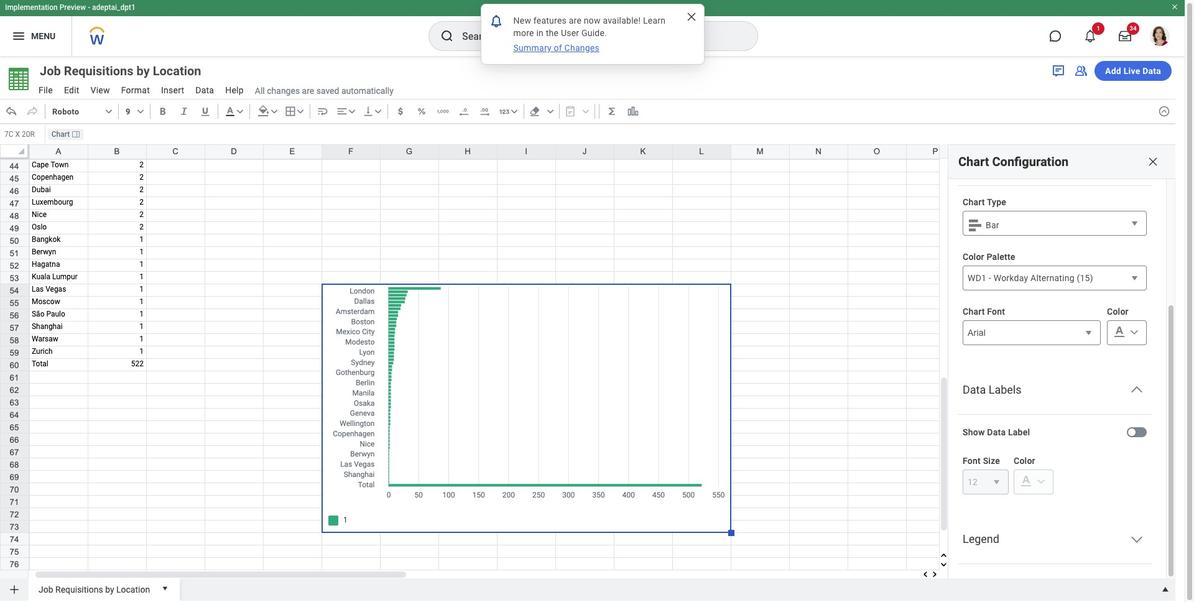 Task type: describe. For each thing, give the bounding box(es) containing it.
alternating
[[1031, 273, 1075, 283]]

profile logan mcneil image
[[1150, 26, 1170, 49]]

notifications large image
[[1084, 30, 1097, 42]]

chevron up image for data labels
[[1129, 383, 1144, 397]]

summary
[[513, 43, 552, 53]]

edit
[[64, 85, 79, 95]]

saved
[[316, 86, 339, 96]]

34 button
[[1111, 22, 1139, 50]]

chart button
[[48, 129, 83, 140]]

bold image
[[157, 105, 169, 118]]

location for 2nd job requisitions by location button from the bottom of the page
[[153, 63, 201, 78]]

now
[[584, 16, 601, 26]]

wd1 - workday alternating (15) button
[[963, 266, 1147, 290]]

format
[[121, 85, 150, 95]]

add live data
[[1105, 66, 1161, 76]]

0 vertical spatial job requisitions by location
[[40, 63, 201, 78]]

chart for chart
[[51, 130, 70, 139]]

(15)
[[1077, 273, 1093, 283]]

menu button
[[0, 16, 72, 56]]

the
[[546, 28, 559, 38]]

media classroom image
[[1074, 63, 1088, 78]]

type
[[987, 197, 1006, 207]]

Search Workday  search field
[[462, 22, 732, 50]]

job for first job requisitions by location button from the bottom of the page
[[39, 584, 53, 594]]

0 vertical spatial requisitions
[[64, 63, 133, 78]]

remove zero image
[[458, 105, 470, 118]]

c bar clustered image
[[968, 218, 983, 233]]

align bottom image
[[362, 105, 374, 118]]

configuration
[[992, 154, 1069, 169]]

toolbar container region
[[0, 99, 1153, 124]]

chart for chart type
[[963, 197, 985, 207]]

0 vertical spatial color
[[963, 252, 984, 262]]

- inside menu banner
[[88, 3, 90, 12]]

caret down small image
[[159, 582, 171, 595]]

search image
[[440, 29, 455, 44]]

border all image
[[284, 105, 296, 118]]

labels
[[989, 383, 1022, 396]]

thousands comma image
[[436, 105, 449, 118]]

chevron down small image inside roboto popup button
[[103, 105, 115, 118]]

menu
[[31, 31, 56, 41]]

font size
[[963, 456, 1000, 466]]

chart image
[[627, 105, 639, 118]]

1 horizontal spatial x image
[[1147, 155, 1159, 168]]

roboto
[[52, 107, 79, 116]]

view
[[91, 85, 110, 95]]

color palette
[[963, 252, 1015, 262]]

1 button
[[1077, 22, 1105, 50]]

changes
[[267, 86, 300, 96]]

underline image
[[199, 105, 211, 118]]

activity stream image
[[1051, 63, 1066, 78]]

dialog containing new features are now available! learn more in the user guide.
[[480, 4, 704, 65]]

wd1
[[968, 273, 987, 283]]

chart type
[[963, 197, 1006, 207]]

legend
[[963, 532, 999, 545]]

1 chevron down small image from the left
[[268, 105, 280, 118]]

align left image
[[336, 105, 348, 118]]

label
[[1008, 427, 1030, 437]]

job for 2nd job requisitions by location button from the bottom of the page
[[40, 63, 61, 78]]

insert
[[161, 85, 184, 95]]

guide.
[[582, 28, 607, 38]]

12 button
[[963, 470, 1009, 494]]

1 horizontal spatial by
[[137, 63, 150, 78]]

user
[[561, 28, 579, 38]]

add
[[1105, 66, 1121, 76]]

all changes are saved automatically button
[[250, 85, 394, 97]]

percentage image
[[415, 105, 428, 118]]

are for features
[[569, 16, 582, 26]]

chevron up circle image
[[1158, 105, 1171, 118]]

- inside popup button
[[989, 273, 991, 283]]

file
[[39, 85, 53, 95]]

chart for chart configuration
[[958, 154, 989, 169]]

workday
[[994, 273, 1028, 283]]

undo l image
[[5, 105, 17, 118]]

implementation preview -   adeptai_dpt1
[[5, 3, 135, 12]]

are for changes
[[302, 86, 314, 96]]

inbox large image
[[1119, 30, 1131, 42]]

in
[[536, 28, 544, 38]]

color for font size
[[1014, 456, 1035, 466]]



Task type: locate. For each thing, give the bounding box(es) containing it.
chart inside button
[[51, 130, 70, 139]]

data left labels in the right bottom of the page
[[963, 383, 986, 396]]

available!
[[603, 16, 641, 26]]

1 vertical spatial are
[[302, 86, 314, 96]]

font left size
[[963, 456, 981, 466]]

x image
[[685, 11, 698, 23], [1147, 155, 1159, 168]]

chevron down small image left text wrap icon
[[294, 105, 306, 118]]

9 button
[[121, 101, 147, 121]]

are up "user" in the top of the page
[[569, 16, 582, 26]]

are
[[569, 16, 582, 26], [302, 86, 314, 96]]

0 vertical spatial job requisitions by location button
[[34, 62, 224, 80]]

chart left type
[[963, 197, 985, 207]]

text color image
[[1112, 324, 1127, 339], [1019, 474, 1034, 489]]

0 vertical spatial x image
[[685, 11, 698, 23]]

1 horizontal spatial font
[[987, 307, 1005, 317]]

1 chevron up image from the top
[[1129, 383, 1144, 397]]

2 horizontal spatial color
[[1107, 307, 1129, 317]]

chevron down small image inside the "9" dropdown button
[[134, 105, 147, 118]]

1 vertical spatial chevron up image
[[1129, 532, 1144, 547]]

job requisitions by location
[[40, 63, 201, 78], [39, 584, 150, 594]]

chevron down small image left border all "image"
[[268, 105, 280, 118]]

roboto button
[[48, 101, 116, 121]]

tab content element
[[948, 132, 1166, 578]]

eraser image
[[528, 105, 541, 118]]

changes
[[564, 43, 600, 53]]

chevron up image inside data labels dropdown button
[[1129, 383, 1144, 397]]

2 chevron down small image from the left
[[294, 105, 306, 118]]

0 vertical spatial location
[[153, 63, 201, 78]]

1 vertical spatial font
[[963, 456, 981, 466]]

1 vertical spatial location
[[116, 584, 150, 594]]

data inside dropdown button
[[963, 383, 986, 396]]

12
[[968, 477, 978, 487]]

0 vertical spatial by
[[137, 63, 150, 78]]

caret up image
[[1159, 583, 1172, 596]]

9
[[126, 107, 130, 116]]

0 horizontal spatial location
[[116, 584, 150, 594]]

arial
[[968, 328, 986, 338]]

bar
[[986, 220, 999, 230]]

1 vertical spatial requisitions
[[55, 584, 103, 594]]

1 vertical spatial color
[[1107, 307, 1129, 317]]

1 horizontal spatial text color image
[[1112, 324, 1127, 339]]

implementation
[[5, 3, 58, 12]]

- right wd1
[[989, 273, 991, 283]]

0 vertical spatial font
[[987, 307, 1005, 317]]

grid
[[0, 0, 1194, 593]]

automatically
[[341, 86, 394, 96]]

preview
[[60, 3, 86, 12]]

size
[[983, 456, 1000, 466]]

menu banner
[[0, 0, 1185, 56]]

close environment banner image
[[1171, 3, 1179, 11]]

chevron down small image
[[268, 105, 280, 118], [294, 105, 306, 118]]

dialog
[[480, 4, 704, 65]]

0 vertical spatial job
[[40, 63, 61, 78]]

data inside 'button'
[[1143, 66, 1161, 76]]

0 horizontal spatial -
[[88, 3, 90, 12]]

0 vertical spatial chevron up image
[[1129, 383, 1144, 397]]

justify image
[[11, 29, 26, 44]]

1 vertical spatial job requisitions by location
[[39, 584, 150, 594]]

0 horizontal spatial are
[[302, 86, 314, 96]]

-
[[88, 3, 90, 12], [989, 273, 991, 283]]

0 horizontal spatial x image
[[685, 11, 698, 23]]

chevron up image
[[1129, 383, 1144, 397], [1129, 532, 1144, 547]]

all changes are saved automatically
[[255, 86, 394, 96]]

add footer ws image
[[8, 583, 21, 596]]

chevron up image inside legend dropdown button
[[1129, 532, 1144, 547]]

1 vertical spatial job requisitions by location button
[[34, 578, 155, 598]]

0 vertical spatial -
[[88, 3, 90, 12]]

font
[[987, 307, 1005, 317], [963, 456, 981, 466]]

2 chevron up image from the top
[[1129, 532, 1144, 547]]

location
[[153, 63, 201, 78], [116, 584, 150, 594]]

job requisitions by location button
[[34, 62, 224, 80], [34, 578, 155, 598]]

0 horizontal spatial by
[[105, 584, 114, 594]]

1 horizontal spatial color
[[1014, 456, 1035, 466]]

data labels
[[963, 383, 1022, 396]]

1 horizontal spatial location
[[153, 63, 201, 78]]

location left caret down small icon
[[116, 584, 150, 594]]

job
[[40, 63, 61, 78], [39, 584, 53, 594]]

by
[[137, 63, 150, 78], [105, 584, 114, 594]]

by up menus menu bar on the top
[[137, 63, 150, 78]]

None text field
[[1, 126, 45, 143]]

2 vertical spatial color
[[1014, 456, 1035, 466]]

are inside button
[[302, 86, 314, 96]]

0 horizontal spatial font
[[963, 456, 981, 466]]

data left label
[[987, 427, 1006, 437]]

font down workday
[[987, 307, 1005, 317]]

0 horizontal spatial chevron down small image
[[268, 105, 280, 118]]

location up insert
[[153, 63, 201, 78]]

summary of changes link
[[512, 42, 601, 54]]

chart
[[51, 130, 70, 139], [958, 154, 989, 169], [963, 197, 985, 207], [963, 307, 985, 317]]

text wrap image
[[316, 105, 329, 118]]

job right add footer ws image
[[39, 584, 53, 594]]

autosum image
[[606, 105, 618, 118]]

new
[[513, 16, 531, 26]]

italics image
[[178, 105, 190, 118]]

dollar sign image
[[394, 105, 407, 118]]

legend button
[[958, 524, 1152, 563]]

arial button
[[963, 320, 1101, 345]]

chart font
[[963, 307, 1005, 317]]

34
[[1130, 25, 1137, 32]]

bar button
[[963, 211, 1147, 236]]

x image right 'learn'
[[685, 11, 698, 23]]

data
[[1143, 66, 1161, 76], [195, 85, 214, 95], [963, 383, 986, 396], [987, 427, 1006, 437]]

more
[[513, 28, 534, 38]]

1 vertical spatial by
[[105, 584, 114, 594]]

x image down the chevron up circle image
[[1147, 155, 1159, 168]]

show
[[963, 427, 985, 437]]

1 vertical spatial text color image
[[1019, 474, 1034, 489]]

chart up arial in the bottom of the page
[[963, 307, 985, 317]]

show data label
[[963, 427, 1030, 437]]

wd1 - workday alternating (15)
[[968, 273, 1093, 283]]

0 horizontal spatial color
[[963, 252, 984, 262]]

of
[[554, 43, 562, 53]]

location for first job requisitions by location button from the bottom of the page
[[116, 584, 150, 594]]

chevron up image for legend
[[1129, 532, 1144, 547]]

1 vertical spatial x image
[[1147, 155, 1159, 168]]

are inside new features are now available! learn more in the user guide. summary of changes
[[569, 16, 582, 26]]

all
[[255, 86, 265, 96]]

color for chart font
[[1107, 307, 1129, 317]]

2 job requisitions by location button from the top
[[34, 578, 155, 598]]

1 vertical spatial -
[[989, 273, 991, 283]]

chart down the roboto
[[51, 130, 70, 139]]

adeptai_dpt1
[[92, 3, 135, 12]]

data labels button
[[958, 375, 1152, 414]]

features
[[534, 16, 567, 26]]

data up underline image
[[195, 85, 214, 95]]

data inside menus menu bar
[[195, 85, 214, 95]]

add live data button
[[1095, 61, 1172, 81]]

requisitions
[[64, 63, 133, 78], [55, 584, 103, 594]]

numbers image
[[498, 105, 510, 118]]

help
[[225, 85, 244, 95]]

1
[[1097, 25, 1100, 32]]

learn
[[643, 16, 666, 26]]

are left saved
[[302, 86, 314, 96]]

color
[[963, 252, 984, 262], [1107, 307, 1129, 317], [1014, 456, 1035, 466]]

chevron down small image
[[103, 105, 115, 118], [134, 105, 147, 118], [234, 105, 246, 118], [346, 105, 358, 118], [372, 105, 384, 118], [508, 105, 520, 118], [544, 105, 556, 118], [1127, 324, 1142, 339], [1034, 474, 1049, 489]]

live
[[1124, 66, 1140, 76]]

new features are now available! learn more in the user guide. summary of changes
[[513, 16, 668, 53]]

chart configuration
[[958, 154, 1069, 169]]

chart for chart font
[[963, 307, 985, 317]]

job up file
[[40, 63, 61, 78]]

menus menu bar
[[32, 81, 250, 101]]

1 job requisitions by location button from the top
[[34, 62, 224, 80]]

notifications image
[[489, 13, 503, 28]]

data right "live"
[[1143, 66, 1161, 76]]

1 horizontal spatial -
[[989, 273, 991, 283]]

0 vertical spatial text color image
[[1112, 324, 1127, 339]]

- right the preview
[[88, 3, 90, 12]]

1 vertical spatial job
[[39, 584, 53, 594]]

by left caret down small icon
[[105, 584, 114, 594]]

1 horizontal spatial chevron down small image
[[294, 105, 306, 118]]

1 horizontal spatial are
[[569, 16, 582, 26]]

chart up chart type
[[958, 154, 989, 169]]

palette
[[987, 252, 1015, 262]]

0 horizontal spatial text color image
[[1019, 474, 1034, 489]]

0 vertical spatial are
[[569, 16, 582, 26]]

add zero image
[[479, 105, 491, 118]]



Task type: vqa. For each thing, say whether or not it's contained in the screenshot.
by to the bottom
yes



